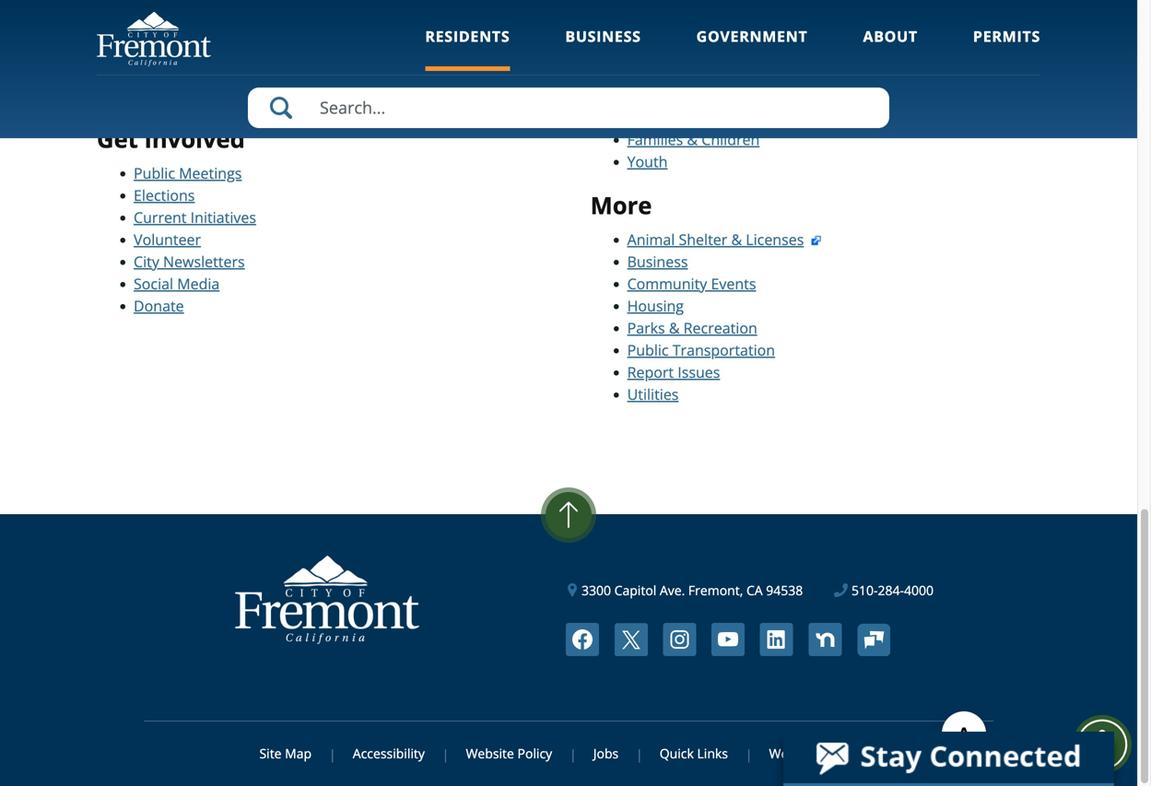 Task type: locate. For each thing, give the bounding box(es) containing it.
utilities link
[[628, 385, 679, 404]]

quick links
[[660, 745, 729, 763]]

website for website feedback
[[770, 745, 818, 763]]

Search text field
[[248, 88, 890, 128]]

1 vertical spatial public
[[628, 340, 669, 360]]

social
[[134, 274, 173, 294]]

4000
[[905, 582, 934, 600]]

website policy
[[466, 745, 553, 763]]

0 horizontal spatial public
[[134, 163, 175, 183]]

more
[[591, 189, 652, 221]]

shelter
[[679, 230, 728, 250]]

website left policy
[[466, 745, 515, 763]]

animal shelter & licenses link
[[628, 230, 823, 250]]

0 horizontal spatial website
[[466, 745, 515, 763]]

older adults & caregivers link
[[628, 85, 804, 105]]

1 horizontal spatial public
[[628, 340, 669, 360]]

residents link
[[426, 26, 510, 71]]

electronic & household hazardous waste guide link
[[134, 41, 463, 61]]

disabled
[[777, 107, 837, 127]]

business link down animal at the top right
[[628, 252, 688, 272]]

footer my icon image
[[858, 624, 891, 656]]

0 vertical spatial public
[[134, 163, 175, 183]]

policy
[[518, 745, 553, 763]]

public inside get involved public meetings elections current initiatives volunteer city newsletters social media donate
[[134, 163, 175, 183]]

business down animal at the top right
[[628, 252, 688, 272]]

284-
[[878, 582, 905, 600]]

accessibility link
[[334, 745, 444, 763]]

business link up older on the right top
[[566, 26, 642, 71]]

1 vertical spatial business link
[[628, 252, 688, 272]]

report
[[628, 362, 674, 382]]

& urban forestry link
[[172, 85, 293, 105]]

residents
[[426, 26, 510, 46]]

business link for community events
[[628, 252, 688, 272]]

initiatives
[[191, 208, 256, 227]]

support services homelessness older adults & caregivers rides for seniors and disabled families & children youth
[[591, 22, 837, 171]]

website
[[466, 745, 515, 763], [770, 745, 818, 763]]

housing link
[[628, 296, 684, 316]]

city
[[134, 252, 159, 272]]

current initiatives link
[[134, 208, 256, 227]]

footer li icon image
[[761, 623, 794, 657]]

events
[[712, 274, 757, 294]]

site
[[260, 745, 282, 763]]

older
[[628, 85, 666, 105]]

0 vertical spatial business link
[[566, 26, 642, 71]]

&
[[258, 19, 269, 39], [205, 41, 216, 61], [175, 85, 186, 105], [717, 85, 728, 105], [688, 129, 698, 149], [732, 230, 743, 250], [669, 318, 680, 338]]

animal
[[628, 230, 675, 250]]

get
[[97, 122, 138, 155]]

support
[[591, 22, 685, 54]]

1 website from the left
[[466, 745, 515, 763]]

& down the sustainability
[[175, 85, 186, 105]]

parks
[[628, 318, 666, 338]]

3300 capitol ave. fremont, ca 94538
[[582, 582, 804, 600]]

permits
[[974, 26, 1041, 46]]

business
[[566, 26, 642, 46], [628, 252, 688, 272]]

2 website from the left
[[770, 745, 818, 763]]

94538
[[767, 582, 804, 600]]

donate
[[134, 296, 184, 316]]

hazardous
[[298, 41, 372, 61]]

links
[[698, 745, 729, 763]]

homelessness link
[[628, 63, 727, 83]]

1 horizontal spatial website
[[770, 745, 818, 763]]

510-284-4000
[[852, 582, 934, 600]]

families & children link
[[628, 129, 760, 149]]

transportation
[[673, 340, 776, 360]]

business link
[[566, 26, 642, 71], [628, 252, 688, 272]]

sustainability link
[[134, 63, 225, 83]]

permits link
[[974, 26, 1041, 71]]

about link
[[864, 26, 919, 71]]

map
[[285, 745, 312, 763]]

510-284-4000 link
[[835, 581, 934, 600]]

community events link
[[628, 274, 757, 294]]

public meetings link
[[134, 163, 242, 183]]

public
[[134, 163, 175, 183], [628, 340, 669, 360]]

footer fb icon image
[[566, 623, 600, 657]]

compost
[[192, 19, 254, 39]]

government link
[[697, 26, 808, 71]]

website left feedback
[[770, 745, 818, 763]]

1 vertical spatial business
[[628, 252, 688, 272]]

get involved public meetings elections current initiatives volunteer city newsletters social media donate
[[97, 122, 256, 316]]

0 vertical spatial business
[[566, 26, 642, 46]]

3300
[[582, 582, 611, 600]]

newsletters
[[163, 252, 245, 272]]

public down 'parks'
[[628, 340, 669, 360]]

involved
[[144, 122, 245, 155]]

quick links link
[[641, 745, 747, 763]]

business up older on the right top
[[566, 26, 642, 46]]

elections
[[134, 185, 195, 205]]

public up 'elections' link
[[134, 163, 175, 183]]



Task type: vqa. For each thing, say whether or not it's contained in the screenshot.
organizes on the left bottom of the page
no



Task type: describe. For each thing, give the bounding box(es) containing it.
city newsletters link
[[134, 252, 245, 272]]

3300 capitol ave. fremont, ca 94538 link
[[568, 581, 804, 600]]

children
[[702, 129, 760, 149]]

capitol
[[615, 582, 657, 600]]

& down for
[[688, 129, 698, 149]]

stay connected image
[[784, 732, 1113, 784]]

services
[[691, 22, 787, 54]]

volunteer
[[134, 230, 201, 250]]

licenses
[[746, 230, 805, 250]]

sustainability
[[134, 63, 225, 83]]

waste
[[376, 41, 419, 61]]

accessibility
[[353, 745, 425, 763]]

household
[[219, 41, 294, 61]]

recycle, compost & garbage guides link
[[134, 19, 383, 39]]

guides
[[335, 19, 383, 39]]

& right shelter
[[732, 230, 743, 250]]

utilities
[[628, 385, 679, 404]]

youth
[[628, 152, 668, 171]]

recycle,
[[134, 19, 189, 39]]

website policy link
[[447, 745, 572, 763]]

site map
[[260, 745, 312, 763]]

510-
[[852, 582, 878, 600]]

footer tw icon image
[[615, 623, 648, 657]]

housing
[[628, 296, 684, 316]]

quick
[[660, 745, 694, 763]]

for
[[669, 107, 689, 127]]

guide
[[422, 41, 463, 61]]

business inside more animal shelter & licenses business community events housing parks & recreation public transportation report issues utilities
[[628, 252, 688, 272]]

donate link
[[134, 296, 184, 316]]

more animal shelter & licenses business community events housing parks & recreation public transportation report issues utilities
[[591, 189, 805, 404]]

fremont,
[[689, 582, 744, 600]]

seniors
[[692, 107, 744, 127]]

caregivers
[[732, 85, 804, 105]]

about
[[864, 26, 919, 46]]

public inside more animal shelter & licenses business community events housing parks & recreation public transportation report issues utilities
[[628, 340, 669, 360]]

site map link
[[260, 745, 331, 763]]

youth link
[[628, 152, 668, 171]]

and
[[747, 107, 774, 127]]

recycle, compost & garbage guides electronic & household hazardous waste guide sustainability trees & urban forestry
[[134, 19, 463, 105]]

parks & recreation link
[[628, 318, 758, 338]]

website for website policy
[[466, 745, 515, 763]]

rides
[[628, 107, 665, 127]]

adults
[[670, 85, 714, 105]]

footer yt icon image
[[712, 623, 745, 657]]

issues
[[678, 362, 721, 382]]

ave.
[[660, 582, 686, 600]]

trees
[[134, 85, 172, 105]]

forestry
[[237, 85, 293, 105]]

website feedback link
[[751, 745, 879, 763]]

government
[[697, 26, 808, 46]]

urban
[[190, 85, 233, 105]]

feedback
[[821, 745, 879, 763]]

& up household
[[258, 19, 269, 39]]

public transportation link
[[628, 340, 776, 360]]

volunteer link
[[134, 230, 201, 250]]

elections link
[[134, 185, 195, 205]]

jobs link
[[575, 745, 638, 763]]

footer ig icon image
[[664, 623, 697, 657]]

media
[[177, 274, 220, 294]]

families
[[628, 129, 684, 149]]

website feedback
[[770, 745, 879, 763]]

current
[[134, 208, 187, 227]]

footer nd icon image
[[809, 623, 842, 657]]

business link for government
[[566, 26, 642, 71]]

homelessness
[[628, 63, 727, 83]]

trees link
[[134, 85, 172, 105]]

& right 'parks'
[[669, 318, 680, 338]]

recreation
[[684, 318, 758, 338]]

rides for seniors and disabled link
[[628, 107, 837, 127]]

& down compost
[[205, 41, 216, 61]]

& up seniors
[[717, 85, 728, 105]]

electronic
[[134, 41, 201, 61]]

community
[[628, 274, 708, 294]]

meetings
[[179, 163, 242, 183]]

report issues link
[[628, 362, 721, 382]]



